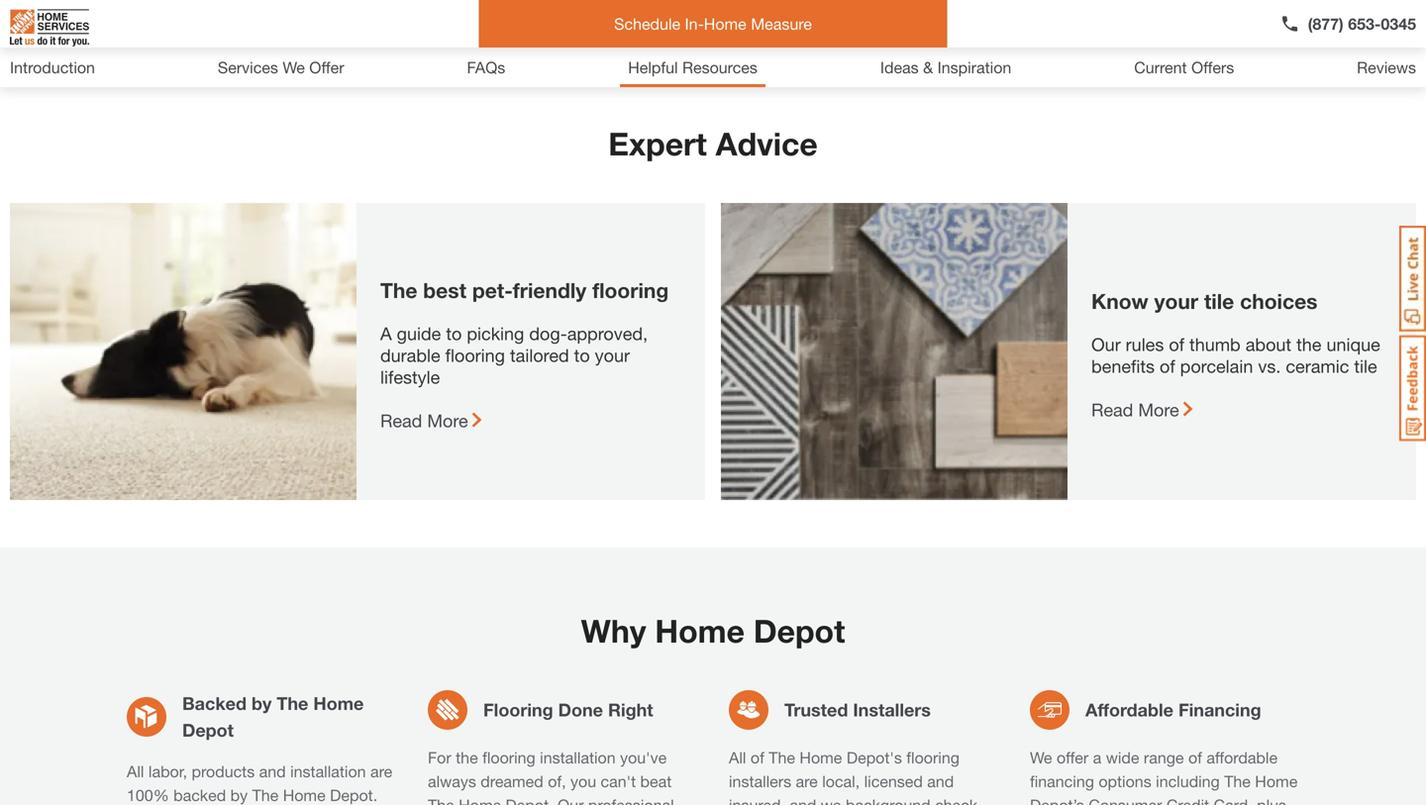 Task type: describe. For each thing, give the bounding box(es) containing it.
backed
[[174, 786, 226, 805]]

always
[[428, 772, 477, 791]]

of inside all of the home depot's flooring installers are local, licensed and insured, and we background che
[[751, 749, 765, 767]]

products
[[192, 763, 255, 781]]

do it for you logo image
[[10, 1, 89, 55]]

read more link for your
[[1092, 399, 1194, 421]]

100%
[[127, 786, 169, 805]]

why home depot
[[581, 612, 846, 650]]

depot.
[[506, 796, 553, 806]]

expert advice
[[609, 125, 818, 163]]

why
[[581, 612, 647, 650]]

653-
[[1349, 14, 1382, 33]]

reviews
[[1358, 58, 1417, 77]]

faqs
[[467, 58, 506, 77]]

of,
[[548, 772, 566, 791]]

for the flooring installation you've always dreamed of, you can't beat the home depot. our profession
[[428, 749, 696, 806]]

0345
[[1382, 14, 1417, 33]]

unique
[[1327, 334, 1381, 355]]

we offer a wide range of affordable financing options including the home depot's consumer credit card, pl
[[1031, 749, 1298, 806]]

ceramic
[[1287, 356, 1350, 377]]

lifestyle
[[381, 367, 440, 388]]

your inside "a guide to picking dog-approved, durable flooring tailored to your lifestyle"
[[595, 345, 630, 366]]

the up the a
[[381, 278, 418, 303]]

of inside we offer a wide range of affordable financing options including the home depot's consumer credit card, pl
[[1189, 749, 1203, 767]]

the inside all labor, products and installation are 100% backed by the home depot
[[252, 786, 279, 805]]

offer
[[309, 58, 344, 77]]

advice
[[716, 125, 818, 163]]

installation inside all labor, products and installation are 100% backed by the home depot
[[290, 763, 366, 781]]

current
[[1135, 58, 1188, 77]]

read more for the
[[381, 410, 468, 432]]

schedule in-home measure
[[614, 14, 812, 33]]

durable
[[381, 345, 441, 366]]

flooring inside for the flooring installation you've always dreamed of, you can't beat the home depot. our profession
[[483, 749, 536, 767]]

insured,
[[729, 796, 786, 806]]

(877) 653-0345 link
[[1281, 12, 1417, 36]]

our rules of thumb about the unique benefits of porcelain vs. ceramic tile
[[1092, 334, 1381, 377]]

0 horizontal spatial we
[[283, 58, 305, 77]]

helpful resources
[[628, 58, 758, 77]]

0 vertical spatial to
[[446, 323, 462, 344]]

affordable
[[1207, 749, 1278, 767]]

&
[[924, 58, 934, 77]]

the inside "backed by the home depot"
[[277, 693, 309, 714]]

we inside we offer a wide range of affordable financing options including the home depot's consumer credit card, pl
[[1031, 749, 1053, 767]]

licensed
[[865, 772, 923, 791]]

rules
[[1126, 334, 1165, 355]]

services
[[218, 58, 278, 77]]

can't
[[601, 772, 636, 791]]

flooring done right
[[484, 700, 654, 721]]

home inside we offer a wide range of affordable financing options including the home depot's consumer credit card, pl
[[1256, 772, 1298, 791]]

a guide to picking dog-approved, durable flooring tailored to your lifestyle
[[381, 323, 648, 388]]

more for your
[[1139, 399, 1180, 421]]

all of the home depot's flooring installers are local, licensed and insured, and we background che
[[729, 749, 978, 806]]

inspiration
[[938, 58, 1012, 77]]

picking
[[467, 323, 525, 344]]

0 vertical spatial depot
[[754, 612, 846, 650]]

more for best
[[427, 410, 468, 432]]

vs.
[[1259, 356, 1282, 377]]

the inside our rules of thumb about the unique benefits of porcelain vs. ceramic tile
[[1297, 334, 1322, 355]]

are inside all of the home depot's flooring installers are local, licensed and insured, and we background che
[[796, 772, 818, 791]]

options
[[1099, 772, 1152, 791]]

beat
[[641, 772, 672, 791]]

backed
[[182, 693, 247, 714]]

installers
[[854, 700, 931, 721]]

black and white dog laying on white carpet; orange paw print icon image
[[10, 203, 357, 500]]

right
[[608, 700, 654, 721]]

home inside all of the home depot's flooring installers are local, licensed and insured, and we background che
[[800, 749, 843, 767]]

ideas
[[881, 58, 919, 77]]

our inside for the flooring installation you've always dreamed of, you can't beat the home depot. our profession
[[558, 796, 584, 806]]

measure
[[751, 14, 812, 33]]

tile inside our rules of thumb about the unique benefits of porcelain vs. ceramic tile
[[1355, 356, 1378, 377]]

affordable
[[1086, 700, 1174, 721]]

dreamed
[[481, 772, 544, 791]]

range
[[1144, 749, 1185, 767]]

home inside "backed by the home depot"
[[313, 693, 364, 714]]

(877) 653-0345
[[1309, 14, 1417, 33]]

0 vertical spatial tile
[[1205, 289, 1235, 314]]

done
[[559, 700, 603, 721]]

ideas & inspiration
[[881, 58, 1012, 77]]

are inside all labor, products and installation are 100% backed by the home depot
[[371, 763, 393, 781]]

dog-
[[530, 323, 568, 344]]

pet-
[[473, 278, 513, 303]]

all for backed by the home depot
[[127, 763, 144, 781]]

current offers
[[1135, 58, 1235, 77]]

wide
[[1107, 749, 1140, 767]]

flooring inside "a guide to picking dog-approved, durable flooring tailored to your lifestyle"
[[446, 345, 505, 366]]

credit
[[1167, 796, 1210, 806]]

approved,
[[568, 323, 648, 344]]

trusted
[[785, 700, 849, 721]]



Task type: locate. For each thing, give the bounding box(es) containing it.
more down benefits
[[1139, 399, 1180, 421]]

thumb
[[1190, 334, 1241, 355]]

1 vertical spatial we
[[1031, 749, 1053, 767]]

of down rules
[[1160, 356, 1176, 377]]

tile up thumb
[[1205, 289, 1235, 314]]

home inside all labor, products and installation are 100% backed by the home depot
[[283, 786, 326, 805]]

1 horizontal spatial by
[[252, 693, 272, 714]]

resources
[[683, 58, 758, 77]]

and right licensed
[[928, 772, 955, 791]]

0 horizontal spatial the
[[456, 749, 478, 767]]

we
[[283, 58, 305, 77], [1031, 749, 1053, 767]]

read more link down benefits
[[1092, 399, 1194, 421]]

live chat image
[[1400, 226, 1427, 332]]

1 horizontal spatial read more
[[1092, 399, 1180, 421]]

consumer
[[1089, 796, 1163, 806]]

benefits
[[1092, 356, 1155, 377]]

1 horizontal spatial and
[[790, 796, 817, 806]]

installation down "backed by the home depot"
[[290, 763, 366, 781]]

of
[[1170, 334, 1185, 355], [1160, 356, 1176, 377], [751, 749, 765, 767], [1189, 749, 1203, 767]]

know
[[1092, 289, 1149, 314]]

1 vertical spatial your
[[595, 345, 630, 366]]

choices
[[1241, 289, 1318, 314]]

tailored
[[510, 345, 569, 366]]

0 horizontal spatial your
[[595, 345, 630, 366]]

a
[[381, 323, 392, 344]]

0 vertical spatial our
[[1092, 334, 1121, 355]]

0 horizontal spatial depot
[[182, 720, 234, 741]]

read down the lifestyle
[[381, 410, 422, 432]]

tile
[[1205, 289, 1235, 314], [1355, 356, 1378, 377]]

are left local,
[[796, 772, 818, 791]]

2 horizontal spatial and
[[928, 772, 955, 791]]

0 horizontal spatial all
[[127, 763, 144, 781]]

and right products
[[259, 763, 286, 781]]

read more down the lifestyle
[[381, 410, 468, 432]]

the best pet-friendly flooring
[[381, 278, 669, 303]]

you've
[[620, 749, 667, 767]]

0 horizontal spatial and
[[259, 763, 286, 781]]

the up card,
[[1225, 772, 1251, 791]]

1 horizontal spatial are
[[796, 772, 818, 791]]

offers
[[1192, 58, 1235, 77]]

feedback link image
[[1400, 335, 1427, 442]]

0 horizontal spatial tile
[[1205, 289, 1235, 314]]

the
[[1297, 334, 1322, 355], [456, 749, 478, 767]]

local,
[[823, 772, 860, 791]]

to down approved,
[[574, 345, 590, 366]]

offer
[[1057, 749, 1089, 767]]

read more link for best
[[381, 410, 482, 432]]

services we offer
[[218, 58, 344, 77]]

best
[[423, 278, 467, 303]]

porcelain
[[1181, 356, 1254, 377]]

depot's
[[1031, 796, 1085, 806]]

1 vertical spatial the
[[456, 749, 478, 767]]

flooring
[[593, 278, 669, 303], [446, 345, 505, 366], [483, 749, 536, 767], [907, 749, 960, 767]]

read more link down the lifestyle
[[381, 410, 482, 432]]

your up rules
[[1155, 289, 1199, 314]]

backed by the home depot
[[182, 693, 364, 741]]

1 horizontal spatial to
[[574, 345, 590, 366]]

read more down benefits
[[1092, 399, 1180, 421]]

about
[[1246, 334, 1292, 355]]

more down the lifestyle
[[427, 410, 468, 432]]

0 horizontal spatial read more link
[[381, 410, 482, 432]]

1 horizontal spatial read
[[1092, 399, 1134, 421]]

more
[[1139, 399, 1180, 421], [427, 410, 468, 432]]

read for the
[[381, 410, 422, 432]]

trusted installers
[[785, 700, 931, 721]]

0 horizontal spatial are
[[371, 763, 393, 781]]

guide
[[397, 323, 441, 344]]

to right "guide"
[[446, 323, 462, 344]]

0 horizontal spatial more
[[427, 410, 468, 432]]

blue and white tile; orange tile icon image
[[721, 203, 1068, 500]]

0 vertical spatial your
[[1155, 289, 1199, 314]]

0 horizontal spatial read more
[[381, 410, 468, 432]]

financing
[[1031, 772, 1095, 791]]

1 vertical spatial tile
[[1355, 356, 1378, 377]]

1 vertical spatial depot
[[182, 720, 234, 741]]

0 vertical spatial by
[[252, 693, 272, 714]]

1 horizontal spatial our
[[1092, 334, 1121, 355]]

your down approved,
[[595, 345, 630, 366]]

flooring up licensed
[[907, 749, 960, 767]]

all inside all labor, products and installation are 100% backed by the home depot
[[127, 763, 144, 781]]

the inside we offer a wide range of affordable financing options including the home depot's consumer credit card, pl
[[1225, 772, 1251, 791]]

for
[[428, 749, 452, 767]]

in-
[[685, 14, 704, 33]]

home inside for the flooring installation you've always dreamed of, you can't beat the home depot. our profession
[[459, 796, 502, 806]]

1 vertical spatial to
[[574, 345, 590, 366]]

installation inside for the flooring installation you've always dreamed of, you can't beat the home depot. our profession
[[540, 749, 616, 767]]

the down always
[[428, 796, 455, 806]]

read down benefits
[[1092, 399, 1134, 421]]

flooring inside all of the home depot's flooring installers are local, licensed and insured, and we background che
[[907, 749, 960, 767]]

our up benefits
[[1092, 334, 1121, 355]]

background
[[846, 796, 931, 806]]

by down products
[[231, 786, 248, 805]]

friendly
[[513, 278, 587, 303]]

our down you
[[558, 796, 584, 806]]

1 horizontal spatial more
[[1139, 399, 1180, 421]]

are left for
[[371, 763, 393, 781]]

of right rules
[[1170, 334, 1185, 355]]

affordable financing
[[1086, 700, 1262, 721]]

1 horizontal spatial all
[[729, 749, 747, 767]]

of up including
[[1189, 749, 1203, 767]]

you
[[571, 772, 597, 791]]

1 vertical spatial by
[[231, 786, 248, 805]]

home inside button
[[704, 14, 747, 33]]

flooring
[[484, 700, 554, 721]]

introduction
[[10, 58, 95, 77]]

flooring down picking
[[446, 345, 505, 366]]

the right backed
[[277, 693, 309, 714]]

tile down unique
[[1355, 356, 1378, 377]]

financing
[[1179, 700, 1262, 721]]

all labor, products and installation are 100% backed by the home depot
[[127, 763, 393, 806]]

read more link
[[1092, 399, 1194, 421], [381, 410, 482, 432]]

including
[[1157, 772, 1221, 791]]

1 horizontal spatial installation
[[540, 749, 616, 767]]

home
[[704, 14, 747, 33], [655, 612, 745, 650], [313, 693, 364, 714], [800, 749, 843, 767], [1256, 772, 1298, 791], [283, 786, 326, 805], [459, 796, 502, 806]]

0 horizontal spatial by
[[231, 786, 248, 805]]

1 horizontal spatial we
[[1031, 749, 1053, 767]]

(877)
[[1309, 14, 1344, 33]]

helpful
[[628, 58, 678, 77]]

read
[[1092, 399, 1134, 421], [381, 410, 422, 432]]

know your tile choices
[[1092, 289, 1318, 314]]

flooring up approved,
[[593, 278, 669, 303]]

are
[[371, 763, 393, 781], [796, 772, 818, 791]]

by inside all labor, products and installation are 100% backed by the home depot
[[231, 786, 248, 805]]

the inside for the flooring installation you've always dreamed of, you can't beat the home depot. our profession
[[428, 796, 455, 806]]

our inside our rules of thumb about the unique benefits of porcelain vs. ceramic tile
[[1092, 334, 1121, 355]]

the up installers
[[769, 749, 796, 767]]

0 horizontal spatial to
[[446, 323, 462, 344]]

depot inside "backed by the home depot"
[[182, 720, 234, 741]]

labor,
[[149, 763, 187, 781]]

and left we
[[790, 796, 817, 806]]

read more
[[1092, 399, 1180, 421], [381, 410, 468, 432]]

of up installers
[[751, 749, 765, 767]]

the right for
[[456, 749, 478, 767]]

the inside all of the home depot's flooring installers are local, licensed and insured, and we background che
[[769, 749, 796, 767]]

to
[[446, 323, 462, 344], [574, 345, 590, 366]]

0 vertical spatial we
[[283, 58, 305, 77]]

the up ceramic
[[1297, 334, 1322, 355]]

all up 100%
[[127, 763, 144, 781]]

read more for know
[[1092, 399, 1180, 421]]

expert
[[609, 125, 707, 163]]

and inside all labor, products and installation are 100% backed by the home depot
[[259, 763, 286, 781]]

0 horizontal spatial our
[[558, 796, 584, 806]]

installation
[[540, 749, 616, 767], [290, 763, 366, 781]]

1 horizontal spatial your
[[1155, 289, 1199, 314]]

depot up trusted
[[754, 612, 846, 650]]

the inside for the flooring installation you've always dreamed of, you can't beat the home depot. our profession
[[456, 749, 478, 767]]

by inside "backed by the home depot"
[[252, 693, 272, 714]]

the
[[381, 278, 418, 303], [277, 693, 309, 714], [769, 749, 796, 767], [1225, 772, 1251, 791], [252, 786, 279, 805], [428, 796, 455, 806]]

schedule
[[614, 14, 681, 33]]

we
[[821, 796, 842, 806]]

0 horizontal spatial installation
[[290, 763, 366, 781]]

0 vertical spatial the
[[1297, 334, 1322, 355]]

all for trusted installers
[[729, 749, 747, 767]]

depot's
[[847, 749, 903, 767]]

all
[[729, 749, 747, 767], [127, 763, 144, 781]]

1 horizontal spatial depot
[[754, 612, 846, 650]]

1 vertical spatial our
[[558, 796, 584, 806]]

flooring up dreamed
[[483, 749, 536, 767]]

a
[[1094, 749, 1102, 767]]

depot down backed
[[182, 720, 234, 741]]

0 horizontal spatial read
[[381, 410, 422, 432]]

the down products
[[252, 786, 279, 805]]

1 horizontal spatial tile
[[1355, 356, 1378, 377]]

read for know
[[1092, 399, 1134, 421]]

1 horizontal spatial the
[[1297, 334, 1322, 355]]

by right backed
[[252, 693, 272, 714]]

installation up you
[[540, 749, 616, 767]]

all inside all of the home depot's flooring installers are local, licensed and insured, and we background che
[[729, 749, 747, 767]]

1 horizontal spatial read more link
[[1092, 399, 1194, 421]]

installers
[[729, 772, 792, 791]]

all up installers
[[729, 749, 747, 767]]

our
[[1092, 334, 1121, 355], [558, 796, 584, 806]]

card,
[[1214, 796, 1253, 806]]

schedule in-home measure button
[[479, 0, 948, 48]]



Task type: vqa. For each thing, say whether or not it's contained in the screenshot.
Corso related to Selva Sky 8 in. x 40 in. Wood Look Porcelain Floor and Wall Tile (15.07 sq. ft./Case)
no



